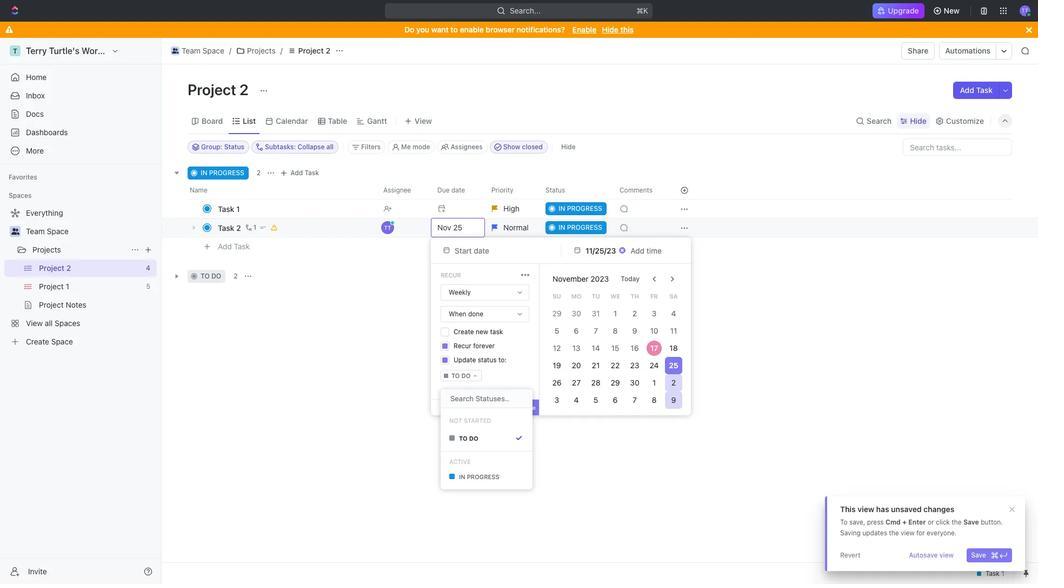 Task type: vqa. For each thing, say whether or not it's contained in the screenshot.
Space, , 'ELEMENT'
no



Task type: describe. For each thing, give the bounding box(es) containing it.
in inside button
[[459, 473, 466, 480]]

2 / from the left
[[281, 46, 283, 55]]

do you want to enable browser notifications? enable hide this
[[405, 25, 634, 34]]

task down the 1 'button'
[[234, 242, 250, 251]]

0 horizontal spatial add task button
[[213, 240, 254, 253]]

th
[[631, 293, 639, 300]]

Search tasks... text field
[[904, 139, 1012, 155]]

do
[[405, 25, 415, 34]]

task 2
[[218, 223, 241, 232]]

want
[[432, 25, 449, 34]]

task 1 link
[[215, 201, 375, 217]]

0 horizontal spatial 1
[[236, 204, 240, 213]]

create
[[454, 328, 474, 336]]

0 vertical spatial projects
[[247, 46, 276, 55]]

calendar link
[[274, 113, 308, 128]]

inbox link
[[4, 87, 157, 104]]

to do button
[[445, 431, 529, 446]]

Add time text field
[[631, 246, 663, 255]]

2 horizontal spatial add task button
[[954, 82, 1000, 99]]

docs link
[[4, 105, 157, 123]]

tu
[[592, 293, 600, 300]]

mo
[[572, 293, 582, 300]]

0 vertical spatial save
[[522, 404, 536, 411]]

su
[[553, 293, 561, 300]]

docs
[[26, 109, 44, 118]]

user group image inside sidebar navigation
[[11, 228, 19, 235]]

enter
[[909, 518, 926, 526]]

saving
[[841, 529, 861, 537]]

revert
[[841, 551, 861, 559]]

unsaved
[[892, 505, 922, 514]]

tree inside sidebar navigation
[[4, 205, 157, 351]]

1 vertical spatial add task button
[[278, 167, 324, 180]]

inbox
[[26, 91, 45, 100]]

0 horizontal spatial the
[[890, 529, 899, 537]]

team inside tree
[[26, 227, 45, 236]]

search button
[[853, 113, 895, 128]]

browser
[[486, 25, 515, 34]]

1 vertical spatial view
[[901, 529, 915, 537]]

automations button
[[941, 43, 997, 59]]

for
[[917, 529, 926, 537]]

create new task
[[454, 328, 503, 336]]

table
[[328, 116, 347, 125]]

november
[[553, 274, 589, 283]]

search
[[867, 116, 892, 125]]

do inside dropdown button
[[462, 372, 471, 379]]

save inside 'this view has unsaved changes to save, press cmd + enter or click the save button. saving updates the view for everyone.'
[[964, 518, 980, 526]]

forever
[[473, 342, 495, 350]]

to
[[841, 518, 848, 526]]

1 horizontal spatial space
[[203, 46, 224, 55]]

1 vertical spatial add task
[[291, 169, 319, 177]]

today
[[621, 275, 640, 283]]

list
[[243, 116, 256, 125]]

0 vertical spatial team space
[[182, 46, 224, 55]]

customize button
[[933, 113, 988, 128]]

0 vertical spatial hide
[[602, 25, 619, 34]]

upgrade link
[[873, 3, 925, 18]]

autosave view button
[[905, 549, 959, 563]]

0 vertical spatial in progress
[[201, 169, 244, 177]]

automations
[[946, 46, 991, 55]]

0 vertical spatial in
[[201, 169, 207, 177]]

in progress inside button
[[459, 473, 500, 480]]

gantt link
[[365, 113, 387, 128]]

new
[[476, 328, 489, 336]]

Due date text field
[[586, 246, 617, 255]]

2 horizontal spatial add
[[961, 85, 975, 95]]

cancel
[[494, 404, 514, 411]]

button.
[[981, 518, 1003, 526]]

has
[[877, 505, 890, 514]]

space inside tree
[[47, 227, 69, 236]]

november 2023
[[553, 274, 609, 283]]

1 / from the left
[[229, 46, 232, 55]]

active button
[[441, 451, 533, 466]]

upgrade
[[889, 6, 920, 15]]

save,
[[850, 518, 866, 526]]

autosave
[[910, 551, 938, 559]]

assignees button
[[437, 141, 488, 154]]

view for autosave
[[940, 551, 954, 559]]

1 vertical spatial add
[[291, 169, 303, 177]]

list link
[[241, 113, 256, 128]]

home
[[26, 72, 47, 82]]

this
[[621, 25, 634, 34]]

add task for leftmost add task button
[[218, 242, 250, 251]]

recur for recur forever
[[454, 342, 472, 350]]

we
[[611, 293, 620, 300]]

0 vertical spatial team space link
[[168, 44, 227, 57]]

to do inside dropdown button
[[452, 372, 471, 379]]

today button
[[615, 271, 647, 288]]

+
[[903, 518, 907, 526]]

enable
[[460, 25, 484, 34]]

1 horizontal spatial the
[[952, 518, 962, 526]]

active
[[450, 458, 471, 465]]

add task for right add task button
[[961, 85, 993, 95]]

sidebar navigation
[[0, 38, 162, 584]]

Search Statuses... field
[[450, 394, 511, 404]]



Task type: locate. For each thing, give the bounding box(es) containing it.
1 vertical spatial team space link
[[26, 223, 155, 240]]

do down task 2
[[212, 272, 221, 280]]

or
[[928, 518, 935, 526]]

cmd
[[886, 518, 901, 526]]

add task
[[961, 85, 993, 95], [291, 169, 319, 177], [218, 242, 250, 251]]

1 horizontal spatial add task button
[[278, 167, 324, 180]]

1 horizontal spatial team space
[[182, 46, 224, 55]]

add task up customize
[[961, 85, 993, 95]]

1 horizontal spatial /
[[281, 46, 283, 55]]

0 vertical spatial 1
[[236, 204, 240, 213]]

status
[[478, 356, 497, 364]]

favorites button
[[4, 171, 42, 184]]

new
[[944, 6, 960, 15]]

to do down update
[[452, 372, 471, 379]]

1 horizontal spatial team
[[182, 46, 201, 55]]

1 horizontal spatial projects
[[247, 46, 276, 55]]

0 vertical spatial recur
[[441, 272, 461, 279]]

recur for recur
[[441, 272, 461, 279]]

save button
[[967, 549, 1013, 563]]

you
[[417, 25, 430, 34]]

1 up task 2
[[236, 204, 240, 213]]

0 vertical spatial view
[[858, 505, 875, 514]]

0 vertical spatial do
[[212, 272, 221, 280]]

customize
[[947, 116, 985, 125]]

1 vertical spatial project
[[188, 81, 236, 98]]

project
[[298, 46, 324, 55], [188, 81, 236, 98]]

changes
[[924, 505, 955, 514]]

progress up task 1
[[209, 169, 244, 177]]

task up customize
[[977, 85, 993, 95]]

hide button
[[557, 141, 580, 154]]

save down button. in the bottom right of the page
[[972, 551, 987, 559]]

0 horizontal spatial hide
[[562, 143, 576, 151]]

0 vertical spatial progress
[[209, 169, 244, 177]]

1 horizontal spatial user group image
[[172, 48, 179, 54]]

1 vertical spatial in progress
[[459, 473, 500, 480]]

0 horizontal spatial in progress
[[201, 169, 244, 177]]

projects
[[247, 46, 276, 55], [32, 245, 61, 254]]

1 vertical spatial user group image
[[11, 228, 19, 235]]

view down everyone.
[[940, 551, 954, 559]]

0 horizontal spatial add
[[218, 242, 232, 251]]

add task button up task 1 link
[[278, 167, 324, 180]]

task down task 1
[[218, 223, 234, 232]]

assignees
[[451, 143, 483, 151]]

do
[[212, 272, 221, 280], [462, 372, 471, 379], [469, 435, 479, 442]]

to do inside button
[[459, 435, 479, 442]]

1 vertical spatial to do
[[452, 372, 471, 379]]

0 vertical spatial add task
[[961, 85, 993, 95]]

update
[[454, 356, 476, 364]]

the
[[952, 518, 962, 526], [890, 529, 899, 537]]

0 vertical spatial team
[[182, 46, 201, 55]]

invite
[[28, 567, 47, 576]]

notifications?
[[517, 25, 565, 34]]

add task up task 1 link
[[291, 169, 319, 177]]

⌘k
[[637, 6, 649, 15]]

tree containing team space
[[4, 205, 157, 351]]

do inside button
[[469, 435, 479, 442]]

view for this
[[858, 505, 875, 514]]

/
[[229, 46, 232, 55], [281, 46, 283, 55]]

progress
[[209, 169, 244, 177], [467, 473, 500, 480]]

progress down active button
[[467, 473, 500, 480]]

2 horizontal spatial hide
[[911, 116, 927, 125]]

0 horizontal spatial user group image
[[11, 228, 19, 235]]

1 horizontal spatial in progress
[[459, 473, 500, 480]]

in progress button
[[445, 469, 529, 484]]

to inside dropdown button
[[452, 372, 460, 379]]

not started
[[450, 417, 491, 424]]

0 vertical spatial to do
[[201, 272, 221, 280]]

add down task 2
[[218, 242, 232, 251]]

team space inside tree
[[26, 227, 69, 236]]

1
[[236, 204, 240, 213], [253, 223, 257, 232]]

to do down not started
[[459, 435, 479, 442]]

not started button
[[441, 413, 533, 428]]

user group image
[[172, 48, 179, 54], [11, 228, 19, 235]]

recur forever
[[454, 342, 495, 350]]

0 vertical spatial user group image
[[172, 48, 179, 54]]

0 horizontal spatial in
[[201, 169, 207, 177]]

board
[[202, 116, 223, 125]]

view up save,
[[858, 505, 875, 514]]

2 vertical spatial hide
[[562, 143, 576, 151]]

spaces
[[9, 192, 32, 200]]

in down board 'link'
[[201, 169, 207, 177]]

in progress down active button
[[459, 473, 500, 480]]

1 button
[[243, 222, 258, 233]]

view inside button
[[940, 551, 954, 559]]

this view has unsaved changes to save, press cmd + enter or click the save button. saving updates the view for everyone.
[[841, 505, 1003, 537]]

0 horizontal spatial team space link
[[26, 223, 155, 240]]

0 horizontal spatial team
[[26, 227, 45, 236]]

started
[[464, 417, 491, 424]]

1 horizontal spatial project 2
[[298, 46, 331, 55]]

0 horizontal spatial /
[[229, 46, 232, 55]]

sa
[[670, 293, 678, 300]]

save inside button
[[972, 551, 987, 559]]

hide button
[[898, 113, 930, 128]]

1 vertical spatial the
[[890, 529, 899, 537]]

not
[[450, 417, 462, 424]]

view down +
[[901, 529, 915, 537]]

0 horizontal spatial space
[[47, 227, 69, 236]]

task up task 2
[[218, 204, 234, 213]]

update status to:
[[454, 356, 507, 364]]

hide
[[602, 25, 619, 34], [911, 116, 927, 125], [562, 143, 576, 151]]

this
[[841, 505, 856, 514]]

add task button up customize
[[954, 82, 1000, 99]]

fr
[[651, 293, 658, 300]]

1 horizontal spatial 1
[[253, 223, 257, 232]]

1 horizontal spatial project
[[298, 46, 324, 55]]

table link
[[326, 113, 347, 128]]

gantt
[[367, 116, 387, 125]]

2 vertical spatial add task
[[218, 242, 250, 251]]

search...
[[510, 6, 541, 15]]

0 horizontal spatial project 2
[[188, 81, 252, 98]]

add task button
[[954, 82, 1000, 99], [278, 167, 324, 180], [213, 240, 254, 253]]

0 horizontal spatial progress
[[209, 169, 244, 177]]

project 2 link
[[285, 44, 333, 57]]

project inside project 2 link
[[298, 46, 324, 55]]

task
[[490, 328, 503, 336]]

click
[[936, 518, 950, 526]]

1 vertical spatial team
[[26, 227, 45, 236]]

1 horizontal spatial in
[[459, 473, 466, 480]]

team space
[[182, 46, 224, 55], [26, 227, 69, 236]]

new button
[[929, 2, 967, 19]]

to inside button
[[459, 435, 468, 442]]

progress inside button
[[467, 473, 500, 480]]

add task down task 2
[[218, 242, 250, 251]]

hide inside button
[[562, 143, 576, 151]]

recur
[[441, 272, 461, 279], [454, 342, 472, 350]]

1 vertical spatial project 2
[[188, 81, 252, 98]]

1 horizontal spatial projects link
[[234, 44, 278, 57]]

press
[[868, 518, 884, 526]]

dashboards link
[[4, 124, 157, 141]]

1 vertical spatial projects link
[[32, 241, 127, 259]]

revert button
[[836, 549, 865, 563]]

0 vertical spatial project
[[298, 46, 324, 55]]

0 vertical spatial add task button
[[954, 82, 1000, 99]]

2023
[[591, 274, 609, 283]]

2 vertical spatial do
[[469, 435, 479, 442]]

calendar
[[276, 116, 308, 125]]

do down update
[[462, 372, 471, 379]]

to do
[[201, 272, 221, 280], [452, 372, 471, 379], [459, 435, 479, 442]]

0 vertical spatial space
[[203, 46, 224, 55]]

tree
[[4, 205, 157, 351]]

projects inside sidebar navigation
[[32, 245, 61, 254]]

2 vertical spatial save
[[972, 551, 987, 559]]

1 vertical spatial projects
[[32, 245, 61, 254]]

0 horizontal spatial view
[[858, 505, 875, 514]]

0 vertical spatial projects link
[[234, 44, 278, 57]]

2 horizontal spatial view
[[940, 551, 954, 559]]

share button
[[902, 42, 936, 60]]

do down not started
[[469, 435, 479, 442]]

0 horizontal spatial project
[[188, 81, 236, 98]]

save right cancel
[[522, 404, 536, 411]]

the down cmd
[[890, 529, 899, 537]]

share
[[908, 46, 929, 55]]

2 vertical spatial to do
[[459, 435, 479, 442]]

to
[[451, 25, 458, 34], [201, 272, 210, 280], [452, 372, 460, 379], [459, 435, 468, 442]]

2 vertical spatial add task button
[[213, 240, 254, 253]]

0 horizontal spatial projects
[[32, 245, 61, 254]]

save left button. in the bottom right of the page
[[964, 518, 980, 526]]

0 horizontal spatial projects link
[[32, 241, 127, 259]]

1 vertical spatial do
[[462, 372, 471, 379]]

1 horizontal spatial view
[[901, 529, 915, 537]]

1 vertical spatial hide
[[911, 116, 927, 125]]

1 vertical spatial team space
[[26, 227, 69, 236]]

task 1
[[218, 204, 240, 213]]

home link
[[4, 69, 157, 86]]

add task button down task 2
[[213, 240, 254, 253]]

2 vertical spatial view
[[940, 551, 954, 559]]

1 vertical spatial 1
[[253, 223, 257, 232]]

0 horizontal spatial team space
[[26, 227, 69, 236]]

in progress up task 1
[[201, 169, 244, 177]]

everyone.
[[927, 529, 957, 537]]

1 inside 'button'
[[253, 223, 257, 232]]

add
[[961, 85, 975, 95], [291, 169, 303, 177], [218, 242, 232, 251]]

to do button
[[441, 370, 482, 381]]

0 vertical spatial the
[[952, 518, 962, 526]]

favorites
[[9, 173, 37, 181]]

1 vertical spatial recur
[[454, 342, 472, 350]]

1 horizontal spatial add
[[291, 169, 303, 177]]

1 horizontal spatial progress
[[467, 473, 500, 480]]

1 horizontal spatial team space link
[[168, 44, 227, 57]]

1 right task 2
[[253, 223, 257, 232]]

to:
[[499, 356, 507, 364]]

in down 'active'
[[459, 473, 466, 480]]

enable
[[573, 25, 597, 34]]

space
[[203, 46, 224, 55], [47, 227, 69, 236]]

save
[[522, 404, 536, 411], [964, 518, 980, 526], [972, 551, 987, 559]]

task inside task 1 link
[[218, 204, 234, 213]]

updates
[[863, 529, 888, 537]]

to do down task 2
[[201, 272, 221, 280]]

in
[[201, 169, 207, 177], [459, 473, 466, 480]]

1 vertical spatial in
[[459, 473, 466, 480]]

1 vertical spatial space
[[47, 227, 69, 236]]

Start date text field
[[455, 246, 545, 255]]

add up task 1 link
[[291, 169, 303, 177]]

2 vertical spatial add
[[218, 242, 232, 251]]

projects link
[[234, 44, 278, 57], [32, 241, 127, 259]]

board link
[[200, 113, 223, 128]]

the right click
[[952, 518, 962, 526]]

1 vertical spatial progress
[[467, 473, 500, 480]]

0 vertical spatial project 2
[[298, 46, 331, 55]]

1 horizontal spatial add task
[[291, 169, 319, 177]]

2 horizontal spatial add task
[[961, 85, 993, 95]]

0 vertical spatial add
[[961, 85, 975, 95]]

add up customize
[[961, 85, 975, 95]]

1 vertical spatial save
[[964, 518, 980, 526]]

task up task 1 link
[[305, 169, 319, 177]]

dashboards
[[26, 128, 68, 137]]

0 horizontal spatial add task
[[218, 242, 250, 251]]

hide inside dropdown button
[[911, 116, 927, 125]]

1 horizontal spatial hide
[[602, 25, 619, 34]]



